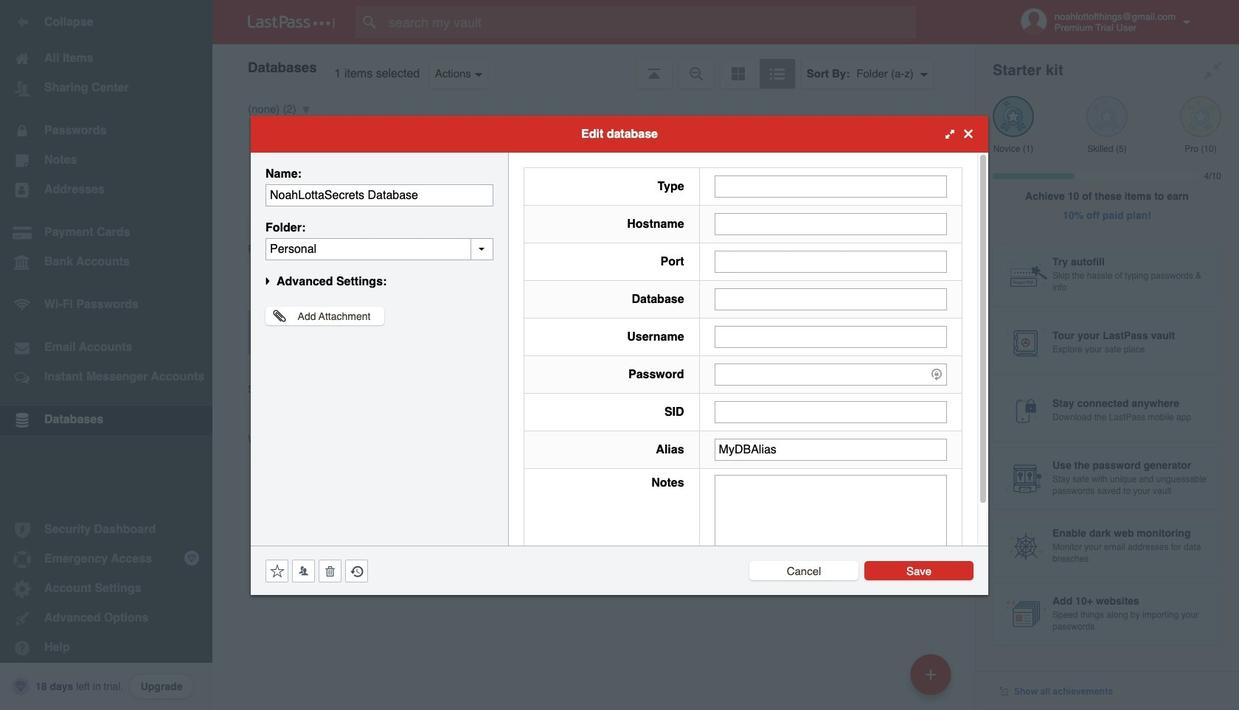 Task type: locate. For each thing, give the bounding box(es) containing it.
dialog
[[251, 115, 988, 595]]

new item image
[[926, 669, 936, 680]]

None text field
[[266, 184, 493, 206], [714, 250, 947, 273], [714, 326, 947, 348], [714, 475, 947, 566], [266, 184, 493, 206], [714, 250, 947, 273], [714, 326, 947, 348], [714, 475, 947, 566]]

main navigation navigation
[[0, 0, 212, 710]]

lastpass image
[[248, 15, 335, 29]]

None password field
[[714, 363, 947, 385]]

None text field
[[714, 175, 947, 197], [714, 213, 947, 235], [266, 238, 493, 260], [714, 288, 947, 310], [714, 401, 947, 423], [714, 438, 947, 461], [714, 175, 947, 197], [714, 213, 947, 235], [266, 238, 493, 260], [714, 288, 947, 310], [714, 401, 947, 423], [714, 438, 947, 461]]



Task type: describe. For each thing, give the bounding box(es) containing it.
Search search field
[[356, 6, 945, 38]]

vault options navigation
[[212, 44, 975, 89]]

search my vault text field
[[356, 6, 945, 38]]

new item navigation
[[905, 650, 960, 710]]



